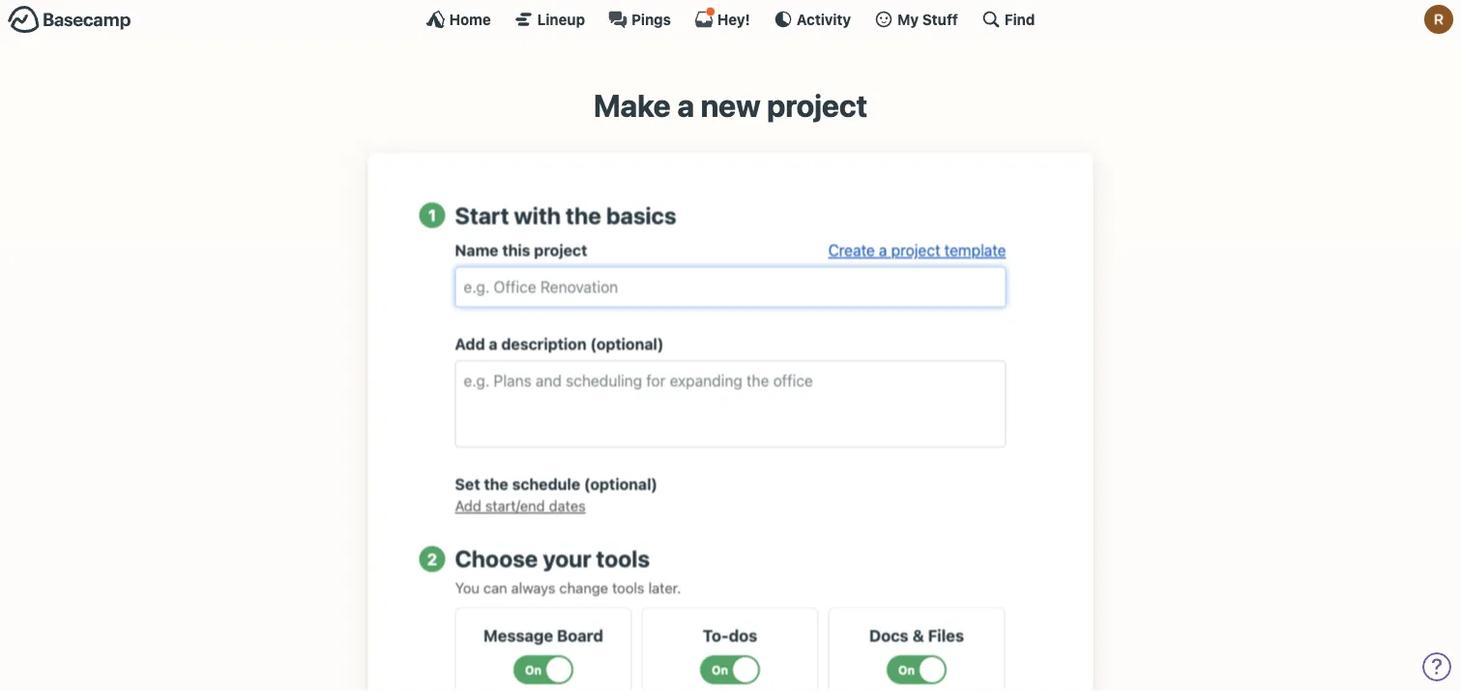 Task type: vqa. For each thing, say whether or not it's contained in the screenshot.
(optional)
yes



Task type: describe. For each thing, give the bounding box(es) containing it.
Name this project text field
[[455, 267, 1006, 308]]

this
[[502, 242, 530, 260]]

switch accounts image
[[8, 5, 132, 35]]

name this project
[[455, 242, 587, 260]]

create a project template
[[828, 242, 1006, 260]]

make a new project
[[594, 87, 868, 124]]

lineup
[[537, 11, 585, 28]]

template
[[945, 242, 1006, 260]]

hey!
[[718, 11, 750, 28]]

lineup link
[[514, 10, 585, 29]]

you
[[455, 580, 480, 596]]

dos
[[729, 626, 758, 645]]

find button
[[982, 10, 1035, 29]]

you can always change tools later.
[[455, 580, 681, 596]]

a for new
[[677, 87, 694, 124]]

add start/end dates link
[[455, 498, 586, 515]]

set the schedule (optional) add start/end dates
[[455, 476, 658, 515]]

message board
[[484, 626, 604, 645]]

1 horizontal spatial the
[[566, 202, 601, 229]]

1 vertical spatial tools
[[612, 580, 645, 596]]

to-
[[703, 626, 729, 645]]

create a project template link
[[828, 242, 1006, 260]]

0 vertical spatial tools
[[596, 546, 650, 573]]

can
[[484, 580, 508, 596]]

choose your tools
[[455, 546, 650, 573]]

start with the basics
[[455, 202, 677, 229]]

activity
[[797, 11, 851, 28]]

project for create a project template
[[891, 242, 941, 260]]

(optional) for add a description (optional)
[[590, 335, 664, 354]]

start
[[455, 202, 509, 229]]

the inside set the schedule (optional) add start/end dates
[[484, 476, 509, 494]]

main element
[[0, 0, 1461, 38]]

description
[[501, 335, 587, 354]]

later.
[[649, 580, 681, 596]]

my stuff button
[[874, 10, 958, 29]]

my
[[898, 11, 919, 28]]

my stuff
[[898, 11, 958, 28]]



Task type: locate. For each thing, give the bounding box(es) containing it.
project down "start with the basics"
[[534, 242, 587, 260]]

add down set
[[455, 498, 482, 515]]

&
[[913, 626, 924, 645]]

change
[[560, 580, 608, 596]]

a for project
[[879, 242, 887, 260]]

schedule
[[512, 476, 580, 494]]

1 vertical spatial (optional)
[[584, 476, 658, 494]]

make
[[594, 87, 671, 124]]

the right with
[[566, 202, 601, 229]]

files
[[928, 626, 964, 645]]

project left template
[[891, 242, 941, 260]]

hey! button
[[694, 7, 750, 29]]

0 horizontal spatial project
[[534, 242, 587, 260]]

(optional)
[[590, 335, 664, 354], [584, 476, 658, 494]]

tools
[[596, 546, 650, 573], [612, 580, 645, 596]]

message
[[484, 626, 553, 645]]

a right create
[[879, 242, 887, 260]]

your
[[543, 546, 591, 573]]

with
[[514, 202, 561, 229]]

a for description
[[489, 335, 498, 354]]

a left new
[[677, 87, 694, 124]]

0 vertical spatial the
[[566, 202, 601, 229]]

0 vertical spatial a
[[677, 87, 694, 124]]

2
[[427, 550, 437, 569]]

0 vertical spatial (optional)
[[590, 335, 664, 354]]

1 add from the top
[[455, 335, 485, 354]]

a
[[677, 87, 694, 124], [879, 242, 887, 260], [489, 335, 498, 354]]

pings
[[632, 11, 671, 28]]

project for name this project
[[534, 242, 587, 260]]

0 horizontal spatial a
[[489, 335, 498, 354]]

add a description (optional)
[[455, 335, 664, 354]]

home link
[[426, 10, 491, 29]]

2 horizontal spatial a
[[879, 242, 887, 260]]

dates
[[549, 498, 586, 515]]

2 horizontal spatial project
[[891, 242, 941, 260]]

1 vertical spatial add
[[455, 498, 482, 515]]

1 horizontal spatial a
[[677, 87, 694, 124]]

home
[[449, 11, 491, 28]]

1 vertical spatial a
[[879, 242, 887, 260]]

to-dos
[[703, 626, 758, 645]]

activity link
[[774, 10, 851, 29]]

the
[[566, 202, 601, 229], [484, 476, 509, 494]]

2 add from the top
[[455, 498, 482, 515]]

the right set
[[484, 476, 509, 494]]

Add a description (optional) text field
[[455, 361, 1006, 448]]

new
[[701, 87, 761, 124]]

pings button
[[608, 10, 671, 29]]

1 vertical spatial the
[[484, 476, 509, 494]]

board
[[557, 626, 604, 645]]

project
[[767, 87, 868, 124], [534, 242, 587, 260], [891, 242, 941, 260]]

0 vertical spatial add
[[455, 335, 485, 354]]

add left description on the left of the page
[[455, 335, 485, 354]]

project down activity link
[[767, 87, 868, 124]]

(optional) right description on the left of the page
[[590, 335, 664, 354]]

1
[[428, 206, 436, 225]]

ruby image
[[1425, 5, 1454, 34]]

create
[[828, 242, 875, 260]]

tools up change
[[596, 546, 650, 573]]

(optional) inside set the schedule (optional) add start/end dates
[[584, 476, 658, 494]]

add
[[455, 335, 485, 354], [455, 498, 482, 515]]

add inside set the schedule (optional) add start/end dates
[[455, 498, 482, 515]]

1 horizontal spatial project
[[767, 87, 868, 124]]

set
[[455, 476, 480, 494]]

start/end
[[485, 498, 545, 515]]

always
[[511, 580, 556, 596]]

name
[[455, 242, 499, 260]]

2 vertical spatial a
[[489, 335, 498, 354]]

find
[[1005, 11, 1035, 28]]

tools left later.
[[612, 580, 645, 596]]

docs & files
[[870, 626, 964, 645]]

(optional) for set the schedule (optional) add start/end dates
[[584, 476, 658, 494]]

choose
[[455, 546, 538, 573]]

stuff
[[923, 11, 958, 28]]

(optional) up dates
[[584, 476, 658, 494]]

0 horizontal spatial the
[[484, 476, 509, 494]]

a left description on the left of the page
[[489, 335, 498, 354]]

basics
[[606, 202, 677, 229]]

docs
[[870, 626, 909, 645]]



